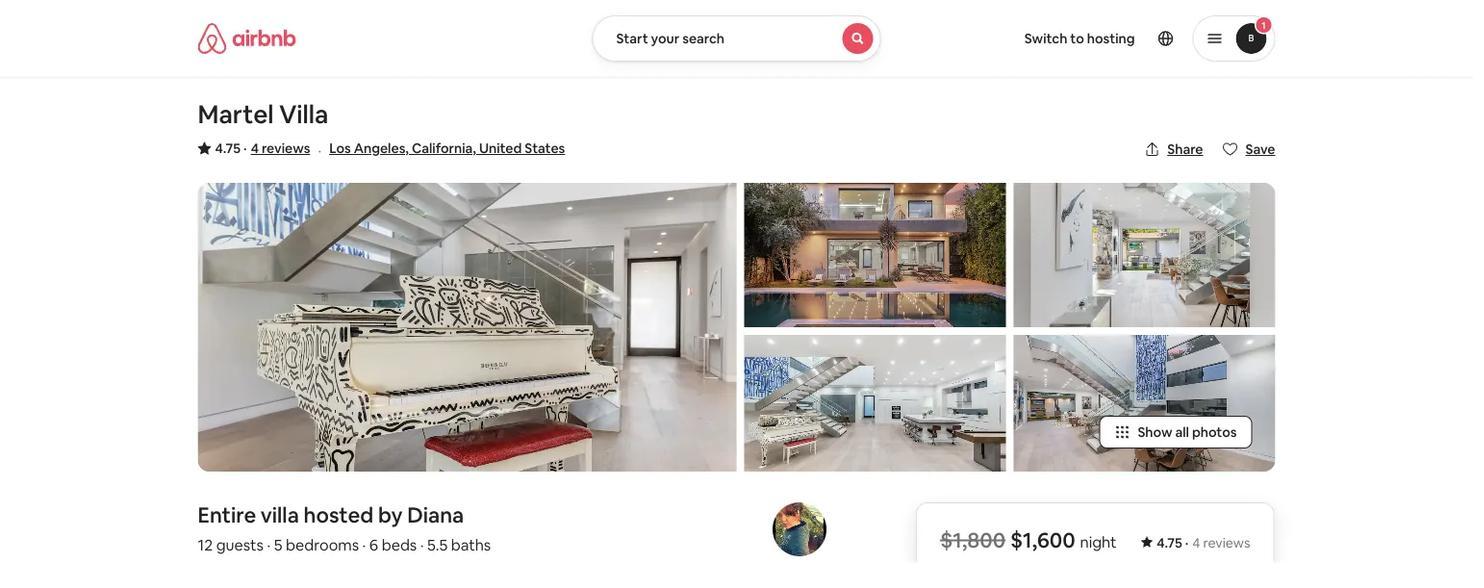 Task type: describe. For each thing, give the bounding box(es) containing it.
· los angeles, california, united states
[[318, 140, 565, 160]]

entire villa hosted by diana 12 guests · 5 bedrooms · 6 beds · 5.5 baths
[[198, 501, 491, 554]]

· right night
[[1186, 534, 1189, 552]]

share button
[[1137, 133, 1211, 166]]

1 horizontal spatial 4.75 · 4 reviews
[[1157, 534, 1251, 552]]

martel
[[198, 98, 274, 130]]

show all photos button
[[1100, 416, 1253, 449]]

· inside · los angeles, california, united states
[[318, 140, 322, 160]]

martel villa image 1 image
[[198, 183, 737, 472]]

los angeles, california, united states button
[[329, 137, 565, 160]]

1 button
[[1193, 15, 1276, 62]]

martel villa
[[198, 98, 329, 130]]

4 reviews button
[[251, 139, 310, 158]]

photos
[[1192, 423, 1237, 441]]

start your search
[[616, 30, 725, 47]]

night
[[1080, 532, 1117, 552]]

0 horizontal spatial reviews
[[262, 140, 310, 157]]

· left 5
[[267, 535, 271, 554]]

search
[[683, 30, 725, 47]]

your
[[651, 30, 680, 47]]

5
[[274, 535, 283, 554]]

california,
[[412, 140, 476, 157]]

los
[[329, 140, 351, 157]]

to
[[1071, 30, 1084, 47]]

guests
[[216, 535, 264, 554]]

· left 5.5
[[420, 535, 424, 554]]

martel villa image 2 image
[[744, 183, 1006, 327]]

martel villa image 4 image
[[1014, 183, 1276, 327]]

12
[[198, 535, 213, 554]]

all
[[1176, 423, 1190, 441]]

show
[[1138, 423, 1173, 441]]

show all photos
[[1138, 423, 1237, 441]]

· left 6
[[362, 535, 366, 554]]

save
[[1246, 141, 1276, 158]]

1
[[1262, 19, 1266, 31]]

villa
[[279, 98, 329, 130]]

save button
[[1215, 133, 1283, 166]]

hosted
[[304, 501, 374, 528]]

hosting
[[1087, 30, 1135, 47]]



Task type: vqa. For each thing, say whether or not it's contained in the screenshot.
"Creating an account"
no



Task type: locate. For each thing, give the bounding box(es) containing it.
· down martel
[[244, 140, 247, 157]]

0 horizontal spatial 4.75 · 4 reviews
[[215, 140, 310, 157]]

1 horizontal spatial 4.75
[[1157, 534, 1183, 552]]

Start your search search field
[[592, 15, 881, 62]]

martel villa image 3 image
[[744, 335, 1006, 472]]

$1,800 $1,600 night
[[940, 526, 1117, 554]]

4.75 right night
[[1157, 534, 1183, 552]]

1 horizontal spatial 4
[[1193, 534, 1201, 552]]

1 vertical spatial 4.75
[[1157, 534, 1183, 552]]

$1,800
[[940, 526, 1006, 554]]

· left los
[[318, 140, 322, 160]]

1 vertical spatial reviews
[[1204, 534, 1251, 552]]

profile element
[[904, 0, 1276, 77]]

beds
[[382, 535, 417, 554]]

·
[[244, 140, 247, 157], [318, 140, 322, 160], [1186, 534, 1189, 552], [267, 535, 271, 554], [362, 535, 366, 554], [420, 535, 424, 554]]

5.5
[[427, 535, 448, 554]]

share
[[1168, 141, 1204, 158]]

1 horizontal spatial reviews
[[1204, 534, 1251, 552]]

0 horizontal spatial 4.75
[[215, 140, 241, 157]]

united
[[479, 140, 522, 157]]

states
[[525, 140, 565, 157]]

bedrooms
[[286, 535, 359, 554]]

by diana
[[378, 501, 464, 528]]

0 horizontal spatial 4
[[251, 140, 259, 157]]

villa
[[261, 501, 299, 528]]

4.75 down martel
[[215, 140, 241, 157]]

switch to hosting
[[1025, 30, 1135, 47]]

learn more about the host, diana. image
[[773, 502, 827, 556], [773, 502, 827, 556]]

4
[[251, 140, 259, 157], [1193, 534, 1201, 552]]

angeles,
[[354, 140, 409, 157]]

baths
[[451, 535, 491, 554]]

4.75
[[215, 140, 241, 157], [1157, 534, 1183, 552]]

reviews
[[262, 140, 310, 157], [1204, 534, 1251, 552]]

martel villa image 5 image
[[1014, 335, 1276, 472]]

start your search button
[[592, 15, 881, 62]]

1 vertical spatial 4.75 · 4 reviews
[[1157, 534, 1251, 552]]

6
[[369, 535, 378, 554]]

0 vertical spatial reviews
[[262, 140, 310, 157]]

0 vertical spatial 4.75
[[215, 140, 241, 157]]

0 vertical spatial 4.75 · 4 reviews
[[215, 140, 310, 157]]

0 vertical spatial 4
[[251, 140, 259, 157]]

$1,600
[[1011, 526, 1076, 554]]

start
[[616, 30, 648, 47]]

switch to hosting link
[[1013, 18, 1147, 59]]

1 vertical spatial 4
[[1193, 534, 1201, 552]]

switch
[[1025, 30, 1068, 47]]

4.75 · 4 reviews
[[215, 140, 310, 157], [1157, 534, 1251, 552]]

entire
[[198, 501, 256, 528]]



